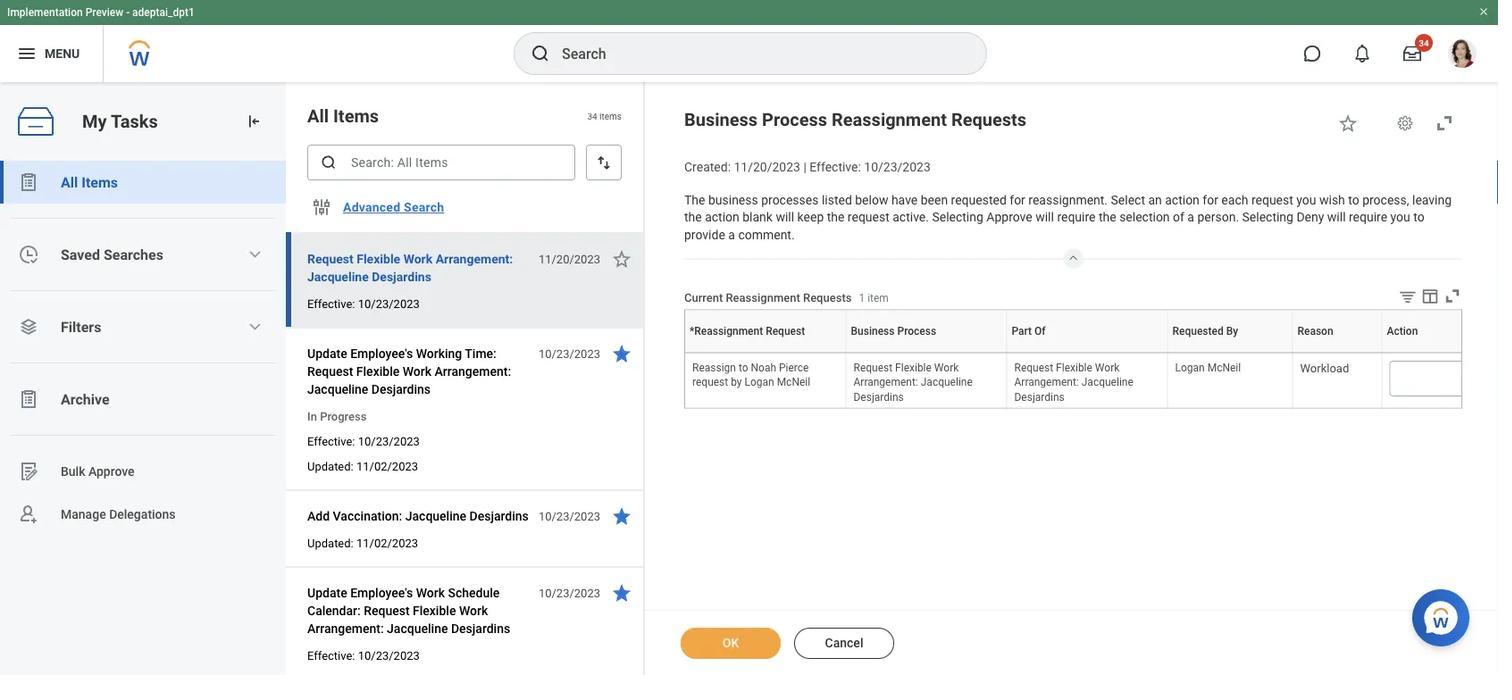 Task type: locate. For each thing, give the bounding box(es) containing it.
0 vertical spatial requested
[[1172, 325, 1224, 338]]

process down business process
[[926, 353, 929, 354]]

work down schedule
[[459, 603, 488, 618]]

0 vertical spatial clipboard image
[[18, 172, 39, 193]]

fullscreen image
[[1434, 113, 1455, 134], [1443, 286, 1462, 306]]

0 horizontal spatial to
[[739, 361, 748, 374]]

requested inside row element
[[1172, 325, 1224, 338]]

wish
[[1319, 192, 1345, 207]]

0 horizontal spatial require
[[1057, 210, 1096, 225]]

0 vertical spatial chevron down image
[[248, 247, 262, 262]]

blank
[[743, 210, 773, 225]]

request inside the update employee's working time: request flexible work arrangement: jacqueline desjardins
[[307, 364, 353, 379]]

selecting down requested
[[932, 210, 983, 225]]

fullscreen image right gear "image"
[[1434, 113, 1455, 134]]

effective: 10/23/2023 down request flexible work arrangement: jacqueline desjardins button
[[307, 297, 420, 310]]

request flexible work arrangement: jacqueline desjardins button
[[307, 248, 529, 288]]

manage delegations
[[61, 507, 176, 522]]

0 horizontal spatial mcneil
[[777, 376, 810, 388]]

0 horizontal spatial business
[[684, 109, 758, 130]]

all inside item list element
[[307, 105, 329, 126]]

2 horizontal spatial to
[[1413, 210, 1425, 225]]

in progress
[[307, 410, 367, 423]]

requests left 1
[[803, 291, 852, 304]]

34 inside button
[[1419, 38, 1429, 48]]

0 horizontal spatial will
[[776, 210, 794, 225]]

effective: 10/23/2023 for employee's
[[307, 649, 420, 662]]

1 vertical spatial approve
[[88, 464, 135, 479]]

request
[[1251, 192, 1293, 207], [848, 210, 890, 225], [692, 376, 728, 388]]

saved searches
[[61, 246, 163, 263]]

0 vertical spatial updated:
[[307, 460, 354, 473]]

provide
[[684, 227, 725, 242]]

arrangement: down time:
[[435, 364, 511, 379]]

row element up part of button
[[685, 311, 1498, 353]]

1 row element from the top
[[685, 311, 1498, 353]]

a right provide
[[728, 227, 735, 242]]

0 vertical spatial effective: 10/23/2023
[[307, 297, 420, 310]]

11/02/2023
[[356, 460, 418, 473], [356, 536, 418, 550]]

request inside 'reassign to noah pierce request by logan mcneil'
[[692, 376, 728, 388]]

column header
[[1382, 353, 1498, 354]]

request down the configure icon
[[307, 251, 354, 266]]

2 row element from the top
[[685, 354, 1498, 408]]

business process button
[[922, 353, 930, 354]]

1 horizontal spatial business
[[851, 325, 895, 338]]

you down process,
[[1390, 210, 1410, 225]]

requests
[[951, 109, 1026, 130], [803, 291, 852, 304]]

2 for from the left
[[1203, 192, 1218, 207]]

chevron down image inside filters dropdown button
[[248, 320, 262, 334]]

1 horizontal spatial selecting
[[1242, 210, 1293, 225]]

1 vertical spatial part
[[1085, 353, 1087, 354]]

1 vertical spatial of
[[1087, 353, 1088, 354]]

row element down part of button
[[685, 354, 1498, 408]]

update inside the update employee's working time: request flexible work arrangement: jacqueline desjardins
[[307, 346, 347, 361]]

0 horizontal spatial a
[[728, 227, 735, 242]]

1 clipboard image from the top
[[18, 172, 39, 193]]

1 chevron down image from the top
[[248, 247, 262, 262]]

1 horizontal spatial all
[[307, 105, 329, 126]]

to down leaving
[[1413, 210, 1425, 225]]

clipboard image inside all items button
[[18, 172, 39, 193]]

0 horizontal spatial the
[[684, 210, 702, 225]]

business process
[[851, 325, 936, 338]]

requested
[[1172, 325, 1224, 338], [1227, 353, 1231, 354]]

by up requested by button
[[1226, 325, 1238, 338]]

business for business process
[[851, 325, 895, 338]]

to
[[1348, 192, 1359, 207], [1413, 210, 1425, 225], [739, 361, 748, 374]]

request flexible work arrangement: jacqueline desjardins down part of button
[[1014, 361, 1133, 403]]

search
[[404, 200, 444, 215]]

require down process,
[[1349, 210, 1387, 225]]

for
[[1010, 192, 1025, 207], [1203, 192, 1218, 207]]

0 horizontal spatial part
[[1012, 325, 1032, 338]]

request inside update employee's work schedule calendar: request flexible work arrangement: jacqueline desjardins
[[364, 603, 410, 618]]

request flexible work arrangement: jacqueline desjardins down business process button
[[854, 361, 973, 403]]

flexible down advanced
[[357, 251, 400, 266]]

user plus image
[[18, 504, 39, 525]]

effective: 10/23/2023 down calendar:
[[307, 649, 420, 662]]

updated: 11/02/2023 down "vaccination:"
[[307, 536, 418, 550]]

items down my
[[81, 174, 118, 191]]

1 horizontal spatial request flexible work arrangement: jacqueline desjardins element
[[1014, 358, 1133, 403]]

1 horizontal spatial request flexible work arrangement: jacqueline desjardins
[[854, 361, 973, 403]]

star image for arrangement:
[[611, 248, 632, 270]]

desjardins down working
[[371, 382, 431, 397]]

2 horizontal spatial the
[[1099, 210, 1116, 225]]

item list element
[[286, 82, 645, 675]]

approve
[[986, 210, 1032, 225], [88, 464, 135, 479]]

0 horizontal spatial request
[[692, 376, 728, 388]]

chevron down image for filters
[[248, 320, 262, 334]]

my
[[82, 111, 107, 132]]

inbox large image
[[1403, 45, 1421, 63]]

implementation preview -   adeptai_dpt1
[[7, 6, 195, 19]]

0 vertical spatial a
[[1187, 210, 1194, 225]]

1 vertical spatial logan
[[745, 376, 774, 388]]

34 left profile logan mcneil icon
[[1419, 38, 1429, 48]]

fullscreen image right click to view/edit grid preferences icon
[[1443, 286, 1462, 306]]

employee's inside the update employee's working time: request flexible work arrangement: jacqueline desjardins
[[350, 346, 413, 361]]

0 horizontal spatial 11/20/2023
[[539, 252, 600, 266]]

2 horizontal spatial request
[[1251, 192, 1293, 207]]

1 vertical spatial action
[[705, 210, 739, 225]]

1 vertical spatial 34
[[587, 111, 597, 121]]

will
[[776, 210, 794, 225], [1035, 210, 1054, 225], [1327, 210, 1346, 225]]

0 horizontal spatial items
[[81, 174, 118, 191]]

updated: down add
[[307, 536, 354, 550]]

1 will from the left
[[776, 210, 794, 225]]

1 vertical spatial employee's
[[350, 586, 413, 600]]

clipboard image up the clock check icon
[[18, 172, 39, 193]]

2 update from the top
[[307, 586, 347, 600]]

1 star image from the top
[[611, 343, 632, 364]]

work down working
[[403, 364, 431, 379]]

0 horizontal spatial all
[[61, 174, 78, 191]]

arrangement:
[[436, 251, 513, 266], [435, 364, 511, 379], [854, 376, 918, 388], [1014, 376, 1079, 388], [307, 621, 384, 636]]

been
[[921, 192, 948, 207]]

have
[[891, 192, 918, 207]]

1 horizontal spatial approve
[[986, 210, 1032, 225]]

require down reassignment.
[[1057, 210, 1096, 225]]

1 horizontal spatial items
[[333, 105, 379, 126]]

effective: 10/23/2023 down progress
[[307, 435, 420, 448]]

tasks
[[111, 111, 158, 132]]

34 button
[[1393, 34, 1433, 73]]

0 vertical spatial reason
[[1297, 325, 1333, 338]]

jacqueline
[[307, 269, 369, 284], [921, 376, 973, 388], [1082, 376, 1133, 388], [307, 382, 368, 397], [405, 509, 466, 523], [387, 621, 448, 636]]

2 request flexible work arrangement: jacqueline desjardins element from the left
[[1014, 358, 1133, 403]]

clipboard image left archive
[[18, 389, 39, 410]]

0 vertical spatial you
[[1296, 192, 1316, 207]]

all items down my
[[61, 174, 118, 191]]

business down business process
[[922, 353, 926, 354]]

a right of
[[1187, 210, 1194, 225]]

1 horizontal spatial reason
[[1335, 353, 1338, 354]]

1 vertical spatial business
[[851, 325, 895, 338]]

desjardins
[[372, 269, 431, 284], [371, 382, 431, 397], [854, 390, 904, 403], [1014, 390, 1065, 403], [469, 509, 529, 523], [451, 621, 510, 636]]

manage delegations link
[[0, 493, 286, 536]]

0 horizontal spatial you
[[1296, 192, 1316, 207]]

of
[[1034, 325, 1046, 338], [1087, 353, 1088, 354]]

11/02/2023 down "vaccination:"
[[356, 536, 418, 550]]

in
[[307, 410, 317, 423]]

0 horizontal spatial approve
[[88, 464, 135, 479]]

desjardins down advanced search
[[372, 269, 431, 284]]

transformation import image
[[245, 113, 263, 130]]

chevron down image inside saved searches "dropdown button"
[[248, 247, 262, 262]]

will down wish
[[1327, 210, 1346, 225]]

star image
[[611, 343, 632, 364], [611, 582, 632, 604]]

all items up search icon
[[307, 105, 379, 126]]

1 vertical spatial 11/20/2023
[[539, 252, 600, 266]]

1 horizontal spatial logan
[[1175, 361, 1205, 374]]

clipboard image
[[18, 172, 39, 193], [18, 389, 39, 410]]

process up |
[[762, 109, 827, 130]]

0 vertical spatial items
[[333, 105, 379, 126]]

1 vertical spatial request
[[848, 210, 890, 225]]

clipboard image for archive
[[18, 389, 39, 410]]

by up logan mcneil element
[[1231, 353, 1232, 354]]

process
[[762, 109, 827, 130], [897, 325, 936, 338], [926, 353, 929, 354]]

update employee's work schedule calendar: request flexible work arrangement: jacqueline desjardins
[[307, 586, 510, 636]]

0 vertical spatial of
[[1034, 325, 1046, 338]]

1 selecting from the left
[[932, 210, 983, 225]]

the down select
[[1099, 210, 1116, 225]]

0 vertical spatial all items
[[307, 105, 379, 126]]

0 vertical spatial action
[[1165, 192, 1200, 207]]

1 vertical spatial items
[[81, 174, 118, 191]]

arrangement: down business process
[[854, 376, 918, 388]]

process up business process button
[[897, 325, 936, 338]]

all items
[[307, 105, 379, 126], [61, 174, 118, 191]]

1 vertical spatial star image
[[611, 248, 632, 270]]

update inside update employee's work schedule calendar: request flexible work arrangement: jacqueline desjardins
[[307, 586, 347, 600]]

will down "processes"
[[776, 210, 794, 225]]

1 11/02/2023 from the top
[[356, 460, 418, 473]]

update
[[307, 346, 347, 361], [307, 586, 347, 600]]

employee's up calendar:
[[350, 586, 413, 600]]

1 employee's from the top
[[350, 346, 413, 361]]

1 vertical spatial chevron down image
[[248, 320, 262, 334]]

2 employee's from the top
[[350, 586, 413, 600]]

request down reassign
[[692, 376, 728, 388]]

10/23/2023
[[864, 160, 931, 175], [358, 297, 420, 310], [539, 347, 600, 360], [358, 435, 420, 448], [539, 510, 600, 523], [539, 586, 600, 600], [358, 649, 420, 662]]

request flexible work arrangement: jacqueline desjardins
[[307, 251, 513, 284], [854, 361, 973, 403], [1014, 361, 1133, 403]]

for right requested
[[1010, 192, 1025, 207]]

logan down requested by
[[1175, 361, 1205, 374]]

2 horizontal spatial will
[[1327, 210, 1346, 225]]

2 vertical spatial to
[[739, 361, 748, 374]]

all items inside button
[[61, 174, 118, 191]]

1 horizontal spatial of
[[1087, 353, 1088, 354]]

updated: down in progress
[[307, 460, 354, 473]]

11/20/2023
[[734, 160, 800, 175], [539, 252, 600, 266]]

gear image
[[1396, 114, 1414, 132]]

reason button
[[1335, 353, 1339, 354]]

approve inside list
[[88, 464, 135, 479]]

toolbar
[[1385, 286, 1462, 310]]

chevron down image
[[248, 247, 262, 262], [248, 320, 262, 334]]

3 effective: 10/23/2023 from the top
[[307, 649, 420, 662]]

preview
[[85, 6, 123, 19]]

1 vertical spatial updated:
[[307, 536, 354, 550]]

justify image
[[16, 43, 38, 64]]

profile logan mcneil image
[[1448, 39, 1477, 72]]

to up by
[[739, 361, 748, 374]]

1 vertical spatial row element
[[685, 354, 1498, 408]]

reassignment request button
[[760, 353, 770, 354]]

action up of
[[1165, 192, 1200, 207]]

require
[[1057, 210, 1096, 225], [1349, 210, 1387, 225]]

0 horizontal spatial selecting
[[932, 210, 983, 225]]

mcneil inside 'reassign to noah pierce request by logan mcneil'
[[777, 376, 810, 388]]

clipboard image for all items
[[18, 172, 39, 193]]

1 horizontal spatial the
[[827, 210, 845, 225]]

updated:
[[307, 460, 354, 473], [307, 536, 354, 550]]

2 vertical spatial star image
[[611, 506, 632, 527]]

saved
[[61, 246, 100, 263]]

1 effective: 10/23/2023 from the top
[[307, 297, 420, 310]]

2 vertical spatial request
[[692, 376, 728, 388]]

request up in progress
[[307, 364, 353, 379]]

arrangement: down calendar:
[[307, 621, 384, 636]]

0 horizontal spatial of
[[1034, 325, 1046, 338]]

cancel button
[[794, 628, 894, 659]]

list
[[0, 161, 286, 536]]

search image
[[530, 43, 551, 64]]

1 update from the top
[[307, 346, 347, 361]]

0 horizontal spatial all items
[[61, 174, 118, 191]]

pierce
[[779, 361, 809, 374]]

request flexible work arrangement: jacqueline desjardins down the search
[[307, 251, 513, 284]]

request right each
[[1251, 192, 1293, 207]]

all up search icon
[[307, 105, 329, 126]]

desjardins inside update employee's work schedule calendar: request flexible work arrangement: jacqueline desjardins
[[451, 621, 510, 636]]

mcneil down 'pierce'
[[777, 376, 810, 388]]

business for business process reassignment requests
[[684, 109, 758, 130]]

by
[[1226, 325, 1238, 338], [1231, 353, 1232, 354]]

below
[[855, 192, 888, 207]]

request flexible work arrangement: jacqueline desjardins element down business process button
[[854, 358, 973, 403]]

employee's inside update employee's work schedule calendar: request flexible work arrangement: jacqueline desjardins
[[350, 586, 413, 600]]

1 horizontal spatial for
[[1203, 192, 1218, 207]]

for up person.
[[1203, 192, 1218, 207]]

progress
[[320, 410, 367, 423]]

update up in progress
[[307, 346, 347, 361]]

row element
[[685, 311, 1498, 353], [685, 354, 1498, 408]]

0 horizontal spatial 34
[[587, 111, 597, 121]]

configure image
[[311, 197, 332, 218]]

flexible up progress
[[356, 364, 399, 379]]

cancel
[[825, 636, 863, 651]]

1 vertical spatial by
[[1231, 353, 1232, 354]]

2 clipboard image from the top
[[18, 389, 39, 410]]

effective:
[[810, 160, 861, 175], [307, 297, 355, 310], [307, 435, 355, 448], [307, 649, 355, 662]]

-
[[126, 6, 130, 19]]

working
[[416, 346, 462, 361]]

1 horizontal spatial 34
[[1419, 38, 1429, 48]]

2 chevron down image from the top
[[248, 320, 262, 334]]

clipboard image inside the archive button
[[18, 389, 39, 410]]

flexible down schedule
[[413, 603, 456, 618]]

1 horizontal spatial mcneil
[[1207, 361, 1241, 374]]

0 vertical spatial logan
[[1175, 361, 1205, 374]]

close environment banner image
[[1478, 6, 1489, 17]]

star image for desjardins
[[611, 506, 632, 527]]

reason
[[1297, 325, 1333, 338], [1335, 353, 1338, 354]]

request down reassignment request business process part of requested by reason
[[1014, 361, 1053, 374]]

arrangement: down the search
[[436, 251, 513, 266]]

all
[[307, 105, 329, 126], [61, 174, 78, 191]]

2 selecting from the left
[[1242, 210, 1293, 225]]

0 vertical spatial part
[[1012, 325, 1032, 338]]

1 horizontal spatial action
[[1165, 192, 1200, 207]]

selecting
[[932, 210, 983, 225], [1242, 210, 1293, 225]]

0 vertical spatial approve
[[986, 210, 1032, 225]]

keep
[[797, 210, 824, 225]]

0 vertical spatial to
[[1348, 192, 1359, 207]]

1 horizontal spatial requests
[[951, 109, 1026, 130]]

0 horizontal spatial logan
[[745, 376, 774, 388]]

approve down requested
[[986, 210, 1032, 225]]

updated: 11/02/2023
[[307, 460, 418, 473], [307, 536, 418, 550]]

logan mcneil element
[[1175, 358, 1241, 374]]

1 vertical spatial requests
[[803, 291, 852, 304]]

1 vertical spatial mcneil
[[777, 376, 810, 388]]

1 vertical spatial update
[[307, 586, 347, 600]]

approve right bulk
[[88, 464, 135, 479]]

logan down noah
[[745, 376, 774, 388]]

1 vertical spatial 11/02/2023
[[356, 536, 418, 550]]

0 vertical spatial updated: 11/02/2023
[[307, 460, 418, 473]]

jacqueline down schedule
[[387, 621, 448, 636]]

desjardins down schedule
[[451, 621, 510, 636]]

implementation
[[7, 6, 83, 19]]

0 horizontal spatial request flexible work arrangement: jacqueline desjardins element
[[854, 358, 973, 403]]

request down below
[[848, 210, 890, 225]]

comment.
[[738, 227, 795, 242]]

reassignment up reassign
[[694, 325, 763, 338]]

2 star image from the top
[[611, 582, 632, 604]]

the down listed
[[827, 210, 845, 225]]

add vaccination: jacqueline desjardins button
[[307, 506, 529, 527]]

1 horizontal spatial request
[[848, 210, 890, 225]]

request right calendar:
[[364, 603, 410, 618]]

perspective image
[[18, 316, 39, 338]]

0 vertical spatial 11/20/2023
[[734, 160, 800, 175]]

3 the from the left
[[1099, 210, 1116, 225]]

update up calendar:
[[307, 586, 347, 600]]

rename image
[[18, 461, 39, 482]]

requested
[[951, 192, 1007, 207]]

add
[[307, 509, 330, 523]]

request flexible work arrangement: jacqueline desjardins element down part of button
[[1014, 358, 1133, 403]]

the down the
[[684, 210, 702, 225]]

employee's left working
[[350, 346, 413, 361]]

34 left items
[[587, 111, 597, 121]]

business
[[684, 109, 758, 130], [851, 325, 895, 338], [922, 353, 926, 354]]

employee's for flexible
[[350, 346, 413, 361]]

requested by button
[[1227, 353, 1233, 354]]

34 inside item list element
[[587, 111, 597, 121]]

sort image
[[595, 154, 613, 172]]

desjardins down reassignment request business process part of requested by reason
[[1014, 390, 1065, 403]]

0 vertical spatial process
[[762, 109, 827, 130]]

request flexible work arrangement: jacqueline desjardins element
[[854, 358, 973, 403], [1014, 358, 1133, 403]]

1 vertical spatial all
[[61, 174, 78, 191]]

all items button
[[0, 161, 286, 204]]

updated: 11/02/2023 up "vaccination:"
[[307, 460, 418, 473]]

items inside item list element
[[333, 105, 379, 126]]

business down item at the top right
[[851, 325, 895, 338]]

2 11/02/2023 from the top
[[356, 536, 418, 550]]

employee's
[[350, 346, 413, 361], [350, 586, 413, 600]]

reassignment up noah
[[760, 353, 766, 354]]

logan inside 'reassign to noah pierce request by logan mcneil'
[[745, 376, 774, 388]]

work down the search
[[403, 251, 433, 266]]

0 vertical spatial star image
[[611, 343, 632, 364]]

jacqueline up in progress
[[307, 382, 368, 397]]

arrangement: down reassignment request business process part of requested by reason
[[1014, 376, 1079, 388]]

action down business
[[705, 210, 739, 225]]

0 horizontal spatial action
[[705, 210, 739, 225]]

to right wish
[[1348, 192, 1359, 207]]

1 vertical spatial all items
[[61, 174, 118, 191]]

2 vertical spatial effective: 10/23/2023
[[307, 649, 420, 662]]

row element containing workload
[[685, 354, 1498, 408]]

1 updated: 11/02/2023 from the top
[[307, 460, 418, 473]]

jacqueline right "vaccination:"
[[405, 509, 466, 523]]

star image
[[1337, 113, 1359, 134], [611, 248, 632, 270], [611, 506, 632, 527]]

Search: All Items text field
[[307, 145, 575, 180]]

effective: 10/23/2023
[[307, 297, 420, 310], [307, 435, 420, 448], [307, 649, 420, 662]]

0 vertical spatial 11/02/2023
[[356, 460, 418, 473]]

1 horizontal spatial will
[[1035, 210, 1054, 225]]

2 horizontal spatial request flexible work arrangement: jacqueline desjardins
[[1014, 361, 1133, 403]]

process for business process
[[897, 325, 936, 338]]

0 vertical spatial update
[[307, 346, 347, 361]]

business inside row element
[[851, 325, 895, 338]]

clock check image
[[18, 244, 39, 265]]

will down reassignment.
[[1035, 210, 1054, 225]]



Task type: describe. For each thing, give the bounding box(es) containing it.
logan mcneil
[[1175, 361, 1241, 374]]

update employee's work schedule calendar: request flexible work arrangement: jacqueline desjardins button
[[307, 582, 529, 640]]

1 vertical spatial a
[[728, 227, 735, 242]]

reassignment up * reassignment request
[[726, 291, 800, 304]]

select to filter grid data image
[[1398, 287, 1418, 306]]

my tasks element
[[0, 82, 286, 675]]

jacqueline down the configure icon
[[307, 269, 369, 284]]

|
[[803, 160, 806, 175]]

time:
[[465, 346, 497, 361]]

created: 11/20/2023 | effective: 10/23/2023
[[684, 160, 931, 175]]

archive
[[61, 391, 110, 408]]

1 horizontal spatial a
[[1187, 210, 1194, 225]]

business process reassignment requests
[[684, 109, 1026, 130]]

requested by
[[1172, 325, 1238, 338]]

work inside button
[[403, 251, 433, 266]]

chevron down image for saved searches
[[248, 247, 262, 262]]

flexible down business process button
[[895, 361, 932, 374]]

reassignment up the have at top right
[[832, 109, 947, 130]]

request inside button
[[307, 251, 354, 266]]

menu banner
[[0, 0, 1498, 82]]

work inside the update employee's working time: request flexible work arrangement: jacqueline desjardins
[[403, 364, 431, 379]]

by
[[731, 376, 742, 388]]

reassignment inside row element
[[694, 325, 763, 338]]

34 items
[[587, 111, 622, 121]]

saved searches button
[[0, 233, 286, 276]]

flexible inside the update employee's working time: request flexible work arrangement: jacqueline desjardins
[[356, 364, 399, 379]]

advanced search
[[343, 200, 444, 215]]

ok
[[722, 636, 739, 651]]

action
[[1387, 325, 1418, 338]]

1 the from the left
[[684, 210, 702, 225]]

to inside 'reassign to noah pierce request by logan mcneil'
[[739, 361, 748, 374]]

arrangement: inside the update employee's working time: request flexible work arrangement: jacqueline desjardins
[[435, 364, 511, 379]]

reassignment.
[[1028, 192, 1108, 207]]

workload
[[1300, 361, 1349, 374]]

update employee's working time: request flexible work arrangement: jacqueline desjardins button
[[307, 343, 529, 400]]

listed
[[822, 192, 852, 207]]

an
[[1148, 192, 1162, 207]]

2 the from the left
[[827, 210, 845, 225]]

process for business process reassignment requests
[[762, 109, 827, 130]]

deny
[[1297, 210, 1324, 225]]

filters
[[61, 318, 101, 335]]

flexible inside request flexible work arrangement: jacqueline desjardins button
[[357, 251, 400, 266]]

update for update employee's working time: request flexible work arrangement: jacqueline desjardins
[[307, 346, 347, 361]]

0 vertical spatial star image
[[1337, 113, 1359, 134]]

person.
[[1197, 210, 1239, 225]]

3 will from the left
[[1327, 210, 1346, 225]]

1 horizontal spatial 11/20/2023
[[734, 160, 800, 175]]

by inside row element
[[1226, 325, 1238, 338]]

list containing all items
[[0, 161, 286, 536]]

star image for update employee's work schedule calendar: request flexible work arrangement: jacqueline desjardins
[[611, 582, 632, 604]]

active.
[[893, 210, 929, 225]]

bulk
[[61, 464, 85, 479]]

arrangement: inside request flexible work arrangement: jacqueline desjardins button
[[436, 251, 513, 266]]

0 vertical spatial fullscreen image
[[1434, 113, 1455, 134]]

1 vertical spatial requested
[[1227, 353, 1231, 354]]

update employee's working time: request flexible work arrangement: jacqueline desjardins
[[307, 346, 511, 397]]

desjardins up schedule
[[469, 509, 529, 523]]

Search Workday  search field
[[562, 34, 950, 73]]

34 for 34
[[1419, 38, 1429, 48]]

vaccination:
[[333, 509, 402, 523]]

request up reassignment request button
[[766, 325, 805, 338]]

2 effective: 10/23/2023 from the top
[[307, 435, 420, 448]]

1 horizontal spatial you
[[1390, 210, 1410, 225]]

approve inside the business processes listed below have been requested for reassignment. select an action for each request you wish to process, leaving the action blank will keep the request active. selecting approve will require the selection of a person. selecting deny will require you to provide a comment.
[[986, 210, 1032, 225]]

1
[[859, 292, 865, 304]]

desjardins inside the update employee's working time: request flexible work arrangement: jacqueline desjardins
[[371, 382, 431, 397]]

34 for 34 items
[[587, 111, 597, 121]]

star image for update employee's working time: request flexible work arrangement: jacqueline desjardins
[[611, 343, 632, 364]]

filters button
[[0, 305, 286, 348]]

0 vertical spatial requests
[[951, 109, 1026, 130]]

2 require from the left
[[1349, 210, 1387, 225]]

part of button
[[1085, 353, 1089, 354]]

menu button
[[0, 25, 103, 82]]

request flexible work arrangement: jacqueline desjardins inside request flexible work arrangement: jacqueline desjardins button
[[307, 251, 513, 284]]

reassign to noah pierce request by logan mcneil element
[[692, 358, 810, 388]]

request down business process
[[854, 361, 893, 374]]

11/20/2023 inside item list element
[[539, 252, 600, 266]]

0 vertical spatial mcneil
[[1207, 361, 1241, 374]]

jacqueline inside update employee's work schedule calendar: request flexible work arrangement: jacqueline desjardins
[[387, 621, 448, 636]]

the
[[684, 192, 705, 207]]

items inside button
[[81, 174, 118, 191]]

flexible down part of button
[[1056, 361, 1092, 374]]

2 will from the left
[[1035, 210, 1054, 225]]

process,
[[1362, 192, 1409, 207]]

noah
[[751, 361, 776, 374]]

advanced search button
[[336, 189, 451, 225]]

click to view/edit grid preferences image
[[1420, 286, 1440, 306]]

employee's for request
[[350, 586, 413, 600]]

each
[[1221, 192, 1248, 207]]

1 require from the left
[[1057, 210, 1096, 225]]

*
[[690, 325, 694, 338]]

manage
[[61, 507, 106, 522]]

reassignment request business process part of requested by reason
[[760, 353, 1338, 354]]

archive button
[[0, 378, 286, 421]]

2 vertical spatial process
[[926, 353, 929, 354]]

arrangement: inside update employee's work schedule calendar: request flexible work arrangement: jacqueline desjardins
[[307, 621, 384, 636]]

part of
[[1012, 325, 1046, 338]]

search image
[[320, 154, 338, 172]]

jacqueline down part of button
[[1082, 376, 1133, 388]]

advanced
[[343, 200, 400, 215]]

notifications large image
[[1353, 45, 1371, 63]]

row element containing *
[[685, 311, 1498, 353]]

work down business process
[[934, 361, 959, 374]]

update for update employee's work schedule calendar: request flexible work arrangement: jacqueline desjardins
[[307, 586, 347, 600]]

1 vertical spatial reason
[[1335, 353, 1338, 354]]

ok button
[[681, 628, 781, 659]]

desjardins down business process
[[854, 390, 904, 403]]

calendar:
[[307, 603, 361, 618]]

searches
[[104, 246, 163, 263]]

leaving
[[1412, 192, 1452, 207]]

1 request flexible work arrangement: jacqueline desjardins element from the left
[[854, 358, 973, 403]]

all inside button
[[61, 174, 78, 191]]

2 updated: 11/02/2023 from the top
[[307, 536, 418, 550]]

the business processes listed below have been requested for reassignment. select an action for each request you wish to process, leaving the action blank will keep the request active. selecting approve will require the selection of a person. selecting deny will require you to provide a comment.
[[684, 192, 1455, 242]]

add vaccination: jacqueline desjardins
[[307, 509, 529, 523]]

reassign
[[692, 361, 736, 374]]

items
[[599, 111, 622, 121]]

current reassignment requests 1 item
[[684, 291, 889, 304]]

work down reassignment request business process part of requested by reason
[[1095, 361, 1120, 374]]

reason inside row element
[[1297, 325, 1333, 338]]

1 for from the left
[[1010, 192, 1025, 207]]

bulk approve
[[61, 464, 135, 479]]

my tasks
[[82, 111, 158, 132]]

processes
[[761, 192, 819, 207]]

2 horizontal spatial business
[[922, 353, 926, 354]]

1 vertical spatial fullscreen image
[[1443, 286, 1462, 306]]

of
[[1173, 210, 1184, 225]]

1 vertical spatial to
[[1413, 210, 1425, 225]]

selection
[[1119, 210, 1170, 225]]

delegations
[[109, 507, 176, 522]]

reassign to noah pierce request by logan mcneil
[[692, 361, 810, 388]]

work left schedule
[[416, 586, 445, 600]]

* reassignment request
[[690, 325, 805, 338]]

jacqueline down business process button
[[921, 376, 973, 388]]

created:
[[684, 160, 731, 175]]

effective: 10/23/2023 for flexible
[[307, 297, 420, 310]]

adeptai_dpt1
[[132, 6, 195, 19]]

current
[[684, 291, 723, 304]]

1 updated: from the top
[[307, 460, 354, 473]]

schedule
[[448, 586, 500, 600]]

all items inside item list element
[[307, 105, 379, 126]]

flexible inside update employee's work schedule calendar: request flexible work arrangement: jacqueline desjardins
[[413, 603, 456, 618]]

jacqueline inside the update employee's working time: request flexible work arrangement: jacqueline desjardins
[[307, 382, 368, 397]]

2 updated: from the top
[[307, 536, 354, 550]]

chevron up image
[[1063, 249, 1084, 263]]

request up noah
[[766, 353, 769, 354]]

business
[[708, 192, 758, 207]]



Task type: vqa. For each thing, say whether or not it's contained in the screenshot.
second 'menu group' 'Image' from the top of the page
no



